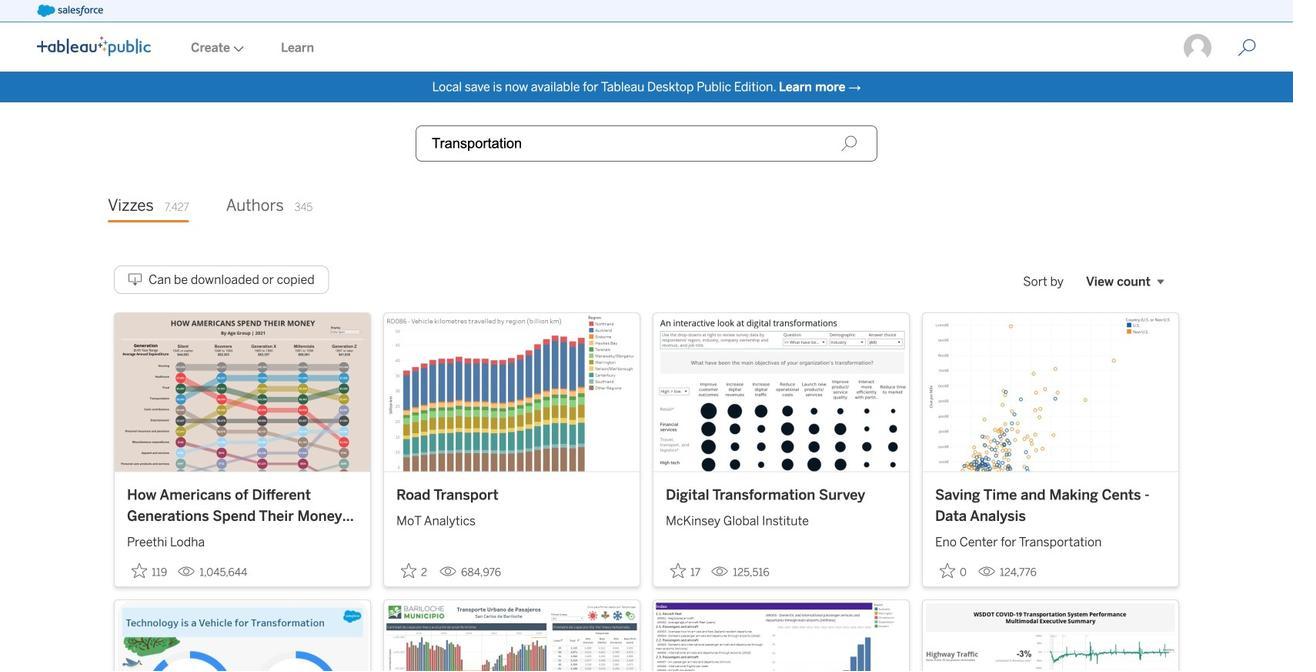 Task type: vqa. For each thing, say whether or not it's contained in the screenshot.
jacob.simon6557 image
no



Task type: locate. For each thing, give the bounding box(es) containing it.
0 horizontal spatial add favorite image
[[132, 563, 147, 579]]

2 horizontal spatial add favorite image
[[940, 563, 955, 579]]

workbook thumbnail image for 2nd add favorite button
[[384, 313, 640, 472]]

3 workbook thumbnail image from the left
[[654, 313, 909, 472]]

3 add favorite button from the left
[[666, 559, 705, 584]]

create image
[[230, 46, 244, 52]]

1 workbook thumbnail image from the left
[[115, 313, 370, 472]]

search image
[[841, 135, 858, 152]]

Add Favorite button
[[127, 559, 172, 584], [397, 559, 433, 584], [666, 559, 705, 584], [935, 559, 972, 584]]

add favorite image
[[401, 563, 417, 579]]

4 add favorite button from the left
[[935, 559, 972, 584]]

4 workbook thumbnail image from the left
[[923, 313, 1179, 472]]

workbook thumbnail image for 1st add favorite button from the left
[[115, 313, 370, 472]]

1 add favorite button from the left
[[127, 559, 172, 584]]

2 workbook thumbnail image from the left
[[384, 313, 640, 472]]

workbook thumbnail image
[[115, 313, 370, 472], [384, 313, 640, 472], [654, 313, 909, 472], [923, 313, 1179, 472]]

logo image
[[37, 36, 151, 56]]

workbook thumbnail image for 2nd add favorite button from right
[[654, 313, 909, 472]]

tara.schultz image
[[1183, 32, 1213, 63]]

add favorite image
[[132, 563, 147, 579], [671, 563, 686, 579], [940, 563, 955, 579]]

Search input field
[[416, 125, 878, 162]]

1 horizontal spatial add favorite image
[[671, 563, 686, 579]]



Task type: describe. For each thing, give the bounding box(es) containing it.
2 add favorite image from the left
[[671, 563, 686, 579]]

3 add favorite image from the left
[[940, 563, 955, 579]]

2 add favorite button from the left
[[397, 559, 433, 584]]

1 add favorite image from the left
[[132, 563, 147, 579]]

salesforce logo image
[[37, 5, 103, 17]]

workbook thumbnail image for 4th add favorite button from the left
[[923, 313, 1179, 472]]

go to search image
[[1220, 38, 1275, 57]]



